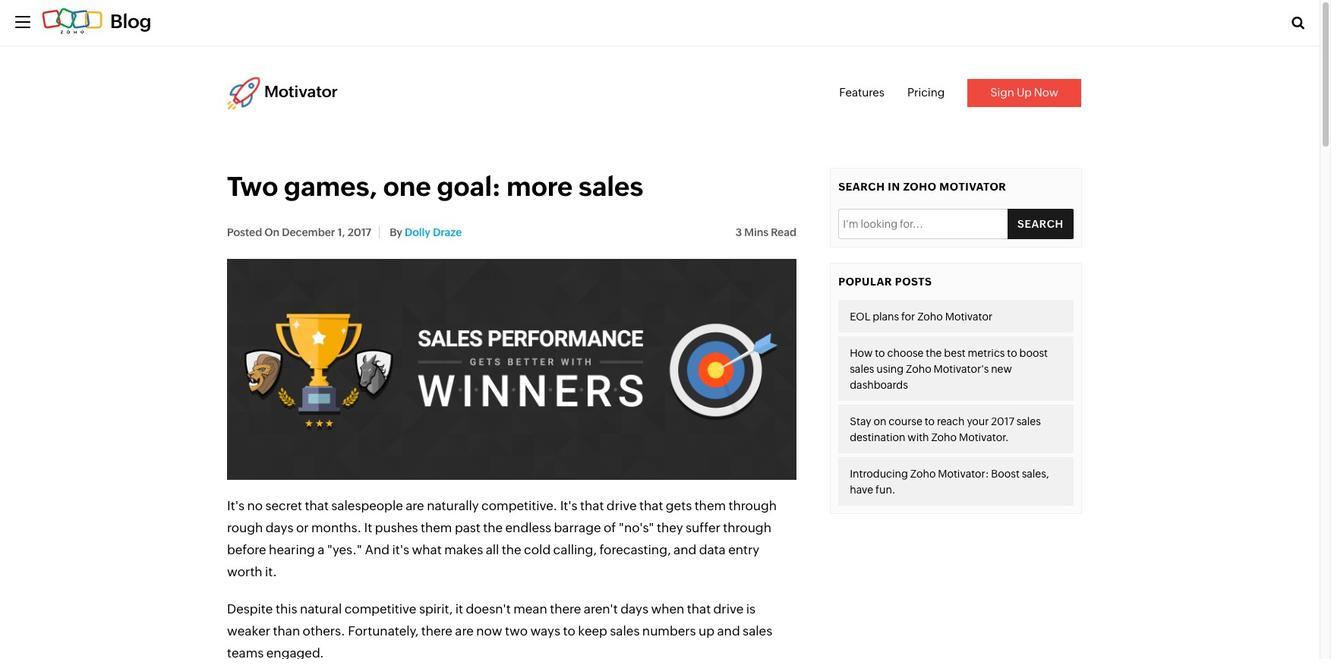 Task type: locate. For each thing, give the bounding box(es) containing it.
boost
[[1019, 347, 1048, 359]]

than
[[273, 623, 300, 638]]

cold
[[524, 542, 551, 557]]

teams
[[227, 645, 264, 659]]

are inside it's no secret that salespeople are naturally competitive. it's that drive that gets them through rough days or months. it pushes them past the endless barrage of "no's" they suffer through before hearing a "yes." and it's what makes all the cold calling, forecasting, and data entry worth it.
[[406, 498, 424, 513]]

0 horizontal spatial on
[[264, 226, 280, 238]]

spirit,
[[419, 601, 453, 616]]

it.
[[265, 564, 277, 579]]

naturally
[[427, 498, 479, 513]]

2017 inside the stay on course to reach your 2017 sales destination with zoho motivator.
[[991, 416, 1014, 428]]

them up what
[[421, 520, 452, 535]]

is
[[746, 601, 756, 616]]

sales
[[578, 171, 643, 202], [850, 363, 874, 375], [1017, 416, 1041, 428], [610, 623, 640, 638], [743, 623, 772, 638]]

and down they
[[674, 542, 696, 557]]

0 horizontal spatial it's
[[227, 498, 244, 513]]

it
[[364, 520, 372, 535]]

zoho right for
[[917, 311, 943, 323]]

0 vertical spatial and
[[674, 542, 696, 557]]

them up suffer
[[695, 498, 726, 513]]

days inside it's no secret that salespeople are naturally competitive. it's that drive that gets them through rough days or months. it pushes them past the endless barrage of "no's" they suffer through before hearing a "yes." and it's what makes all the cold calling, forecasting, and data entry worth it.
[[266, 520, 293, 535]]

drive
[[607, 498, 637, 513], [713, 601, 744, 616]]

1 vertical spatial on
[[874, 416, 886, 428]]

1 vertical spatial and
[[717, 623, 740, 638]]

through
[[729, 498, 777, 513], [723, 520, 771, 535]]

in
[[888, 180, 900, 192]]

zoho down reach
[[931, 432, 957, 444]]

and inside it's no secret that salespeople are naturally competitive. it's that drive that gets them through rough days or months. it pushes them past the endless barrage of "no's" they suffer through before hearing a "yes." and it's what makes all the cold calling, forecasting, and data entry worth it.
[[674, 542, 696, 557]]

days down "secret"
[[266, 520, 293, 535]]

there
[[550, 601, 581, 616], [421, 623, 452, 638]]

blog link
[[42, 11, 151, 32]]

by dolly draze
[[387, 226, 462, 238]]

1 vertical spatial the
[[483, 520, 503, 535]]

1 vertical spatial drive
[[713, 601, 744, 616]]

1 horizontal spatial drive
[[713, 601, 744, 616]]

on up destination
[[874, 416, 886, 428]]

0 vertical spatial 2017
[[347, 226, 371, 238]]

pricing
[[907, 86, 945, 99]]

eol plans for zoho motivator link
[[839, 300, 1074, 333]]

the right all
[[502, 542, 521, 557]]

1 horizontal spatial 2017
[[991, 416, 1014, 428]]

2017 up motivator.
[[991, 416, 1014, 428]]

mins
[[744, 226, 769, 238]]

are inside it doesn't mean there aren't days when that drive is weaker than others. fortunately, there are now two ways to keep sales numbers up and sales teams engaged.
[[455, 623, 474, 638]]

and
[[365, 542, 390, 557]]

1 horizontal spatial them
[[695, 498, 726, 513]]

1 vertical spatial there
[[421, 623, 452, 638]]

this
[[276, 601, 297, 616]]

0 horizontal spatial and
[[674, 542, 696, 557]]

1 horizontal spatial days
[[621, 601, 648, 616]]

makes
[[444, 542, 483, 557]]

1 horizontal spatial and
[[717, 623, 740, 638]]

competitive
[[344, 601, 416, 616]]

1 vertical spatial them
[[421, 520, 452, 535]]

on for stay
[[874, 416, 886, 428]]

on inside the stay on course to reach your 2017 sales destination with zoho motivator.
[[874, 416, 886, 428]]

ways
[[530, 623, 560, 638]]

that
[[305, 498, 329, 513], [580, 498, 604, 513], [639, 498, 663, 513], [687, 601, 711, 616]]

entry
[[728, 542, 760, 557]]

0 horizontal spatial are
[[406, 498, 424, 513]]

when
[[651, 601, 684, 616]]

1 horizontal spatial on
[[874, 416, 886, 428]]

0 vertical spatial there
[[550, 601, 581, 616]]

natural
[[300, 601, 342, 616]]

fortunately,
[[348, 623, 419, 638]]

it
[[455, 601, 463, 616]]

None submit
[[1008, 209, 1074, 239]]

0 vertical spatial are
[[406, 498, 424, 513]]

more
[[506, 171, 573, 202]]

0 horizontal spatial days
[[266, 520, 293, 535]]

motivator's
[[934, 363, 989, 375]]

zoho inside 'link'
[[917, 311, 943, 323]]

I'm looking for... text field
[[839, 209, 1074, 239]]

drive up of
[[607, 498, 637, 513]]

choose
[[887, 347, 924, 359]]

search
[[839, 180, 885, 192]]

0 vertical spatial drive
[[607, 498, 637, 513]]

endless
[[505, 520, 551, 535]]

engaged.
[[266, 645, 324, 659]]

1 vertical spatial through
[[723, 520, 771, 535]]

and inside it doesn't mean there aren't days when that drive is weaker than others. fortunately, there are now two ways to keep sales numbers up and sales teams engaged.
[[717, 623, 740, 638]]

up
[[699, 623, 715, 638]]

sales down how
[[850, 363, 874, 375]]

stay
[[850, 416, 871, 428]]

days left when
[[621, 601, 648, 616]]

rough
[[227, 520, 263, 535]]

0 vertical spatial on
[[264, 226, 280, 238]]

the up all
[[483, 520, 503, 535]]

pushes
[[375, 520, 418, 535]]

to inside it doesn't mean there aren't days when that drive is weaker than others. fortunately, there are now two ways to keep sales numbers up and sales teams engaged.
[[563, 623, 575, 638]]

g m blog image
[[227, 259, 797, 480]]

are down 'it'
[[455, 623, 474, 638]]

1 horizontal spatial there
[[550, 601, 581, 616]]

and right up
[[717, 623, 740, 638]]

by
[[390, 226, 402, 238]]

it's up barrage
[[560, 498, 578, 513]]

there down "spirit,"
[[421, 623, 452, 638]]

there up ways
[[550, 601, 581, 616]]

the inside how to choose the best metrics to boost sales using zoho motivator's new dashboards
[[926, 347, 942, 359]]

sign up now
[[990, 86, 1059, 99]]

to left keep
[[563, 623, 575, 638]]

are up pushes
[[406, 498, 424, 513]]

motivator
[[264, 83, 338, 101], [940, 180, 1006, 192], [945, 311, 993, 323]]

on right the posted
[[264, 226, 280, 238]]

drive left is
[[713, 601, 744, 616]]

2017 right 1,
[[347, 226, 371, 238]]

they
[[657, 520, 683, 535]]

zoho down choose on the bottom
[[906, 363, 931, 375]]

zoho
[[903, 180, 937, 192], [917, 311, 943, 323], [906, 363, 931, 375], [931, 432, 957, 444], [910, 468, 936, 480]]

using
[[877, 363, 904, 375]]

new
[[991, 363, 1012, 375]]

how to choose the best metrics to boost sales using zoho motivator's new dashboards
[[850, 347, 1048, 391]]

popular posts
[[839, 276, 932, 288]]

the
[[926, 347, 942, 359], [483, 520, 503, 535], [502, 542, 521, 557]]

data
[[699, 542, 726, 557]]

1 horizontal spatial are
[[455, 623, 474, 638]]

the left best
[[926, 347, 942, 359]]

search image
[[1292, 16, 1305, 30]]

0 vertical spatial days
[[266, 520, 293, 535]]

it's left no
[[227, 498, 244, 513]]

0 vertical spatial the
[[926, 347, 942, 359]]

goal:
[[437, 171, 501, 202]]

section
[[808, 167, 1104, 514]]

them
[[695, 498, 726, 513], [421, 520, 452, 535]]

1 vertical spatial are
[[455, 623, 474, 638]]

and
[[674, 542, 696, 557], [717, 623, 740, 638]]

to
[[875, 347, 885, 359], [1007, 347, 1017, 359], [925, 416, 935, 428], [563, 623, 575, 638]]

plans
[[873, 311, 899, 323]]

1 vertical spatial 2017
[[991, 416, 1014, 428]]

that up up
[[687, 601, 711, 616]]

sales inside the stay on course to reach your 2017 sales destination with zoho motivator.
[[1017, 416, 1041, 428]]

1,
[[337, 226, 345, 238]]

0 horizontal spatial drive
[[607, 498, 637, 513]]

to up with
[[925, 416, 935, 428]]

before
[[227, 542, 266, 557]]

days
[[266, 520, 293, 535], [621, 601, 648, 616]]

posts
[[895, 276, 932, 288]]

dolly
[[405, 226, 431, 238]]

dolly draze link
[[405, 226, 462, 238]]

1 horizontal spatial it's
[[560, 498, 578, 513]]

sales right your
[[1017, 416, 1041, 428]]

sales inside how to choose the best metrics to boost sales using zoho motivator's new dashboards
[[850, 363, 874, 375]]

gets
[[666, 498, 692, 513]]

0 horizontal spatial there
[[421, 623, 452, 638]]

sign up now link
[[968, 79, 1081, 107]]

others.
[[303, 623, 345, 638]]

introducing zoho motivator: boost sales, have fun. link
[[839, 457, 1074, 506]]

zoho down with
[[910, 468, 936, 480]]

it doesn't mean there aren't days when that drive is weaker than others. fortunately, there are now two ways to keep sales numbers up and sales teams engaged.
[[227, 601, 772, 659]]

1 vertical spatial days
[[621, 601, 648, 616]]

2 vertical spatial motivator
[[945, 311, 993, 323]]



Task type: vqa. For each thing, say whether or not it's contained in the screenshot.
ON to the left
yes



Task type: describe. For each thing, give the bounding box(es) containing it.
competitive.
[[481, 498, 558, 513]]

search in zoho motivator
[[839, 180, 1006, 192]]

posted
[[227, 226, 262, 238]]

introducing
[[850, 468, 908, 480]]

one
[[383, 171, 431, 202]]

0 vertical spatial them
[[695, 498, 726, 513]]

weaker
[[227, 623, 270, 638]]

1 it's from the left
[[227, 498, 244, 513]]

posted on december 1, 2017
[[227, 226, 371, 238]]

zoho inside how to choose the best metrics to boost sales using zoho motivator's new dashboards
[[906, 363, 931, 375]]

for
[[901, 311, 915, 323]]

destination
[[850, 432, 906, 444]]

despite
[[227, 601, 273, 616]]

suffer
[[686, 520, 721, 535]]

your
[[967, 416, 989, 428]]

read
[[771, 226, 797, 238]]

have
[[850, 484, 873, 496]]

two games, one goal: more sales
[[227, 171, 643, 202]]

that up or
[[305, 498, 329, 513]]

3
[[735, 226, 742, 238]]

section containing search in zoho motivator
[[808, 167, 1104, 514]]

or
[[296, 520, 309, 535]]

motivator.
[[959, 432, 1009, 444]]

to up new
[[1007, 347, 1017, 359]]

a
[[318, 542, 325, 557]]

calling,
[[553, 542, 597, 557]]

metrics
[[968, 347, 1005, 359]]

december
[[282, 226, 335, 238]]

despite this natural competitive spirit,
[[227, 601, 453, 616]]

all
[[486, 542, 499, 557]]

to right how
[[875, 347, 885, 359]]

popular
[[839, 276, 892, 288]]

it's no secret that salespeople are naturally competitive. it's that drive that gets them through rough days or months. it pushes them past the endless barrage of "no's" they suffer through before hearing a "yes." and it's what makes all the cold calling, forecasting, and data entry worth it.
[[227, 498, 777, 579]]

forecasting,
[[599, 542, 671, 557]]

drive inside it's no secret that salespeople are naturally competitive. it's that drive that gets them through rough days or months. it pushes them past the endless barrage of "no's" they suffer through before hearing a "yes." and it's what makes all the cold calling, forecasting, and data entry worth it.
[[607, 498, 637, 513]]

best
[[944, 347, 966, 359]]

0 vertical spatial through
[[729, 498, 777, 513]]

1 vertical spatial motivator
[[940, 180, 1006, 192]]

that up barrage
[[580, 498, 604, 513]]

barrage
[[554, 520, 601, 535]]

games,
[[284, 171, 377, 202]]

"no's"
[[619, 520, 654, 535]]

stay on course to reach your 2017 sales destination with zoho motivator.
[[850, 416, 1041, 444]]

it's
[[392, 542, 409, 557]]

keep
[[578, 623, 607, 638]]

0 horizontal spatial them
[[421, 520, 452, 535]]

two
[[505, 623, 528, 638]]

boost
[[991, 468, 1020, 480]]

to inside the stay on course to reach your 2017 sales destination with zoho motivator.
[[925, 416, 935, 428]]

how
[[850, 347, 873, 359]]

how to choose the best metrics to boost sales using zoho motivator's new dashboards link
[[839, 337, 1074, 401]]

doesn't
[[466, 601, 511, 616]]

blog banner
[[0, 0, 1320, 46]]

hearing
[[269, 542, 315, 557]]

eol plans for zoho motivator
[[850, 311, 993, 323]]

0 vertical spatial motivator
[[264, 83, 338, 101]]

sales right keep
[[610, 623, 640, 638]]

sales,
[[1022, 468, 1049, 480]]

that inside it doesn't mean there aren't days when that drive is weaker than others. fortunately, there are now two ways to keep sales numbers up and sales teams engaged.
[[687, 601, 711, 616]]

two
[[227, 171, 278, 202]]

with
[[908, 432, 929, 444]]

draze
[[433, 226, 462, 238]]

months.
[[311, 520, 362, 535]]

no
[[247, 498, 263, 513]]

introducing zoho motivator: boost sales, have fun.
[[850, 468, 1049, 496]]

days inside it doesn't mean there aren't days when that drive is weaker than others. fortunately, there are now two ways to keep sales numbers up and sales teams engaged.
[[621, 601, 648, 616]]

3 mins read
[[735, 226, 797, 238]]

sign
[[990, 86, 1014, 99]]

zoho right in
[[903, 180, 937, 192]]

worth
[[227, 564, 262, 579]]

motivator inside 'link'
[[945, 311, 993, 323]]

zoho inside the stay on course to reach your 2017 sales destination with zoho motivator.
[[931, 432, 957, 444]]

of
[[604, 520, 616, 535]]

numbers
[[642, 623, 696, 638]]

blog
[[110, 11, 151, 32]]

zoho inside introducing zoho motivator: boost sales, have fun.
[[910, 468, 936, 480]]

motivator link
[[227, 77, 338, 110]]

drive inside it doesn't mean there aren't days when that drive is weaker than others. fortunately, there are now two ways to keep sales numbers up and sales teams engaged.
[[713, 601, 744, 616]]

mean
[[513, 601, 547, 616]]

dashboards
[[850, 379, 908, 391]]

2 it's from the left
[[560, 498, 578, 513]]

now
[[1034, 86, 1059, 99]]

2 vertical spatial the
[[502, 542, 521, 557]]

course
[[889, 416, 922, 428]]

0 horizontal spatial 2017
[[347, 226, 371, 238]]

sales down is
[[743, 623, 772, 638]]

sales right more
[[578, 171, 643, 202]]

none submit inside section
[[1008, 209, 1074, 239]]

motivator:
[[938, 468, 989, 480]]

on for posted
[[264, 226, 280, 238]]

fun.
[[876, 484, 896, 496]]

that up "no's" on the bottom left
[[639, 498, 663, 513]]

features link
[[839, 86, 885, 99]]

now
[[476, 623, 502, 638]]



